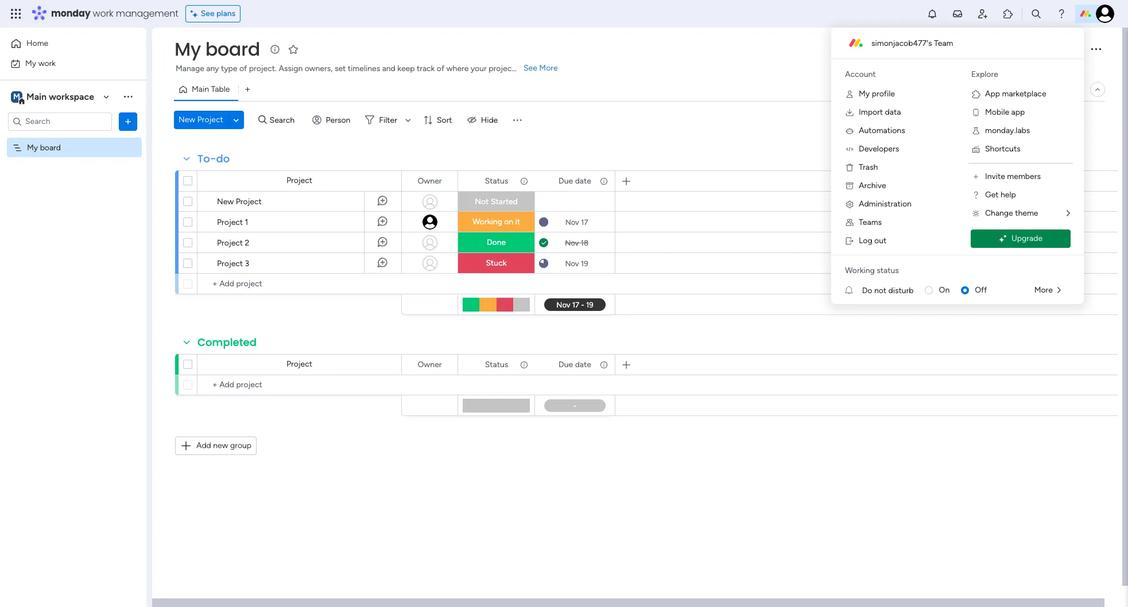 Task type: vqa. For each thing, say whether or not it's contained in the screenshot.
Change theme
yes



Task type: describe. For each thing, give the bounding box(es) containing it.
autopilot image
[[1017, 82, 1027, 96]]

invite
[[986, 172, 1006, 181]]

0 vertical spatial more
[[539, 63, 558, 73]]

project 1
[[217, 218, 248, 227]]

group
[[230, 441, 252, 451]]

it
[[515, 217, 520, 227]]

2
[[245, 238, 250, 248]]

jacob simon image
[[1096, 5, 1115, 23]]

type
[[221, 64, 237, 74]]

m
[[13, 92, 20, 101]]

my profile image
[[845, 90, 855, 99]]

monday.labs image
[[972, 126, 981, 136]]

manage any type of project. assign owners, set timelines and keep track of where your project stands.
[[176, 64, 542, 74]]

any
[[206, 64, 219, 74]]

main table button
[[174, 80, 239, 99]]

not started
[[475, 197, 518, 207]]

my board inside "list box"
[[27, 143, 61, 152]]

notifications image
[[927, 8, 938, 20]]

+ Add project text field
[[203, 277, 396, 291]]

date for 2nd due date field
[[575, 360, 591, 370]]

help
[[1001, 190, 1016, 200]]

nov 19
[[565, 259, 588, 268]]

invite members
[[986, 172, 1041, 181]]

teams link
[[836, 214, 953, 232]]

import
[[859, 107, 883, 117]]

log out image
[[845, 237, 855, 246]]

person
[[326, 115, 351, 125]]

sort button
[[419, 111, 459, 129]]

working status
[[845, 266, 899, 276]]

simonjacob477's
[[872, 38, 932, 48]]

stuck
[[486, 258, 507, 268]]

my board list box
[[0, 136, 146, 312]]

trash link
[[836, 159, 953, 177]]

administration
[[859, 199, 912, 209]]

new
[[213, 441, 228, 451]]

1
[[245, 218, 248, 227]]

get help
[[986, 190, 1016, 200]]

work for monday
[[93, 7, 113, 20]]

0 vertical spatial my board
[[175, 36, 260, 62]]

see more
[[524, 63, 558, 73]]

3 nov from the top
[[565, 259, 579, 268]]

my profile
[[859, 89, 895, 99]]

upgrade
[[1012, 234, 1043, 244]]

owners,
[[305, 64, 333, 74]]

1 due date from the top
[[559, 176, 591, 186]]

status field for to-do
[[482, 175, 511, 188]]

archive link
[[836, 177, 953, 195]]

log out
[[859, 236, 887, 246]]

explore
[[972, 69, 999, 79]]

project 2
[[217, 238, 250, 248]]

2 owner from the top
[[418, 360, 442, 370]]

archive
[[859, 181, 887, 191]]

change
[[986, 208, 1014, 218]]

Search field
[[267, 112, 301, 128]]

list arrow image inside more link
[[1058, 287, 1061, 295]]

account
[[845, 69, 876, 79]]

workspace selection element
[[11, 90, 96, 105]]

more link
[[1026, 281, 1071, 300]]

my inside "list box"
[[27, 143, 38, 152]]

import data link
[[836, 103, 953, 122]]

board inside "list box"
[[40, 143, 61, 152]]

set
[[335, 64, 346, 74]]

status field for completed
[[482, 359, 511, 371]]

monday
[[51, 7, 90, 20]]

completed
[[198, 335, 257, 350]]

v2 done deadline image
[[539, 237, 548, 248]]

invite members image
[[972, 172, 981, 181]]

column information image for due date
[[600, 177, 609, 186]]

my profile link
[[836, 85, 953, 103]]

simonjacob477's team
[[872, 38, 954, 48]]

see more link
[[523, 63, 559, 74]]

add view image
[[245, 85, 250, 94]]

monday work management
[[51, 7, 178, 20]]

import data
[[859, 107, 901, 117]]

project 3
[[217, 259, 249, 269]]

trash image
[[845, 163, 855, 172]]

theme
[[1016, 208, 1039, 218]]

project
[[489, 64, 515, 74]]

marketplace
[[1002, 89, 1047, 99]]

profile
[[872, 89, 895, 99]]

mobile app image
[[972, 108, 981, 117]]

developers image
[[845, 145, 855, 154]]

monday.labs
[[986, 126, 1031, 136]]

1 vertical spatial new project
[[217, 197, 262, 207]]

to-do
[[198, 152, 230, 166]]

inbox image
[[952, 8, 964, 20]]

18
[[581, 239, 589, 247]]

members
[[1008, 172, 1041, 181]]

mobile
[[986, 107, 1010, 117]]

new project inside button
[[179, 115, 223, 125]]

timelines
[[348, 64, 380, 74]]

automate
[[1032, 85, 1068, 94]]

team
[[934, 38, 954, 48]]

due for 2nd due date field from the bottom of the page
[[559, 176, 573, 186]]

show board description image
[[268, 44, 282, 55]]

workspace image
[[11, 90, 22, 103]]

hide
[[481, 115, 498, 125]]

and
[[382, 64, 396, 74]]

on
[[939, 285, 950, 295]]

automations
[[859, 126, 906, 136]]

new inside new project button
[[179, 115, 195, 125]]

1 horizontal spatial new
[[217, 197, 234, 207]]

status
[[877, 266, 899, 276]]

1 horizontal spatial board
[[205, 36, 260, 62]]

your
[[471, 64, 487, 74]]

date for 2nd due date field from the bottom of the page
[[575, 176, 591, 186]]

2 owner field from the top
[[415, 359, 445, 371]]

archive image
[[845, 181, 855, 191]]

off
[[975, 285, 988, 295]]

search everything image
[[1031, 8, 1042, 20]]

arrow down image
[[401, 113, 415, 127]]

log
[[859, 236, 873, 246]]

1 owner field from the top
[[415, 175, 445, 188]]

manage
[[176, 64, 204, 74]]

1 owner from the top
[[418, 176, 442, 186]]

developers
[[859, 144, 900, 154]]



Task type: locate. For each thing, give the bounding box(es) containing it.
1 vertical spatial see
[[524, 63, 538, 73]]

0 horizontal spatial my board
[[27, 143, 61, 152]]

1 vertical spatial board
[[40, 143, 61, 152]]

0 vertical spatial owner
[[418, 176, 442, 186]]

upgrade stars new image
[[999, 235, 1007, 243]]

owner
[[418, 176, 442, 186], [418, 360, 442, 370]]

automations image
[[845, 126, 855, 136]]

see for see more
[[524, 63, 538, 73]]

to-
[[198, 152, 216, 166]]

home button
[[7, 34, 123, 53]]

change theme image
[[972, 209, 981, 218]]

working
[[473, 217, 502, 227], [845, 266, 875, 276]]

do
[[216, 152, 230, 166]]

due date
[[559, 176, 591, 186], [559, 360, 591, 370]]

apps image
[[1003, 8, 1014, 20]]

new up 'project 1'
[[217, 197, 234, 207]]

main inside workspace selection element
[[26, 91, 47, 102]]

0 vertical spatial status
[[485, 176, 508, 186]]

2 due from the top
[[559, 360, 573, 370]]

shortcuts image
[[972, 145, 981, 154]]

do not disturb
[[862, 286, 914, 295]]

board up type
[[205, 36, 260, 62]]

0 horizontal spatial work
[[38, 58, 56, 68]]

angle down image
[[233, 116, 239, 124]]

stands.
[[517, 64, 542, 74]]

+ Add project text field
[[203, 378, 396, 392]]

teams image
[[845, 218, 855, 227]]

mobile app
[[986, 107, 1025, 117]]

of right track
[[437, 64, 445, 74]]

my board
[[175, 36, 260, 62], [27, 143, 61, 152]]

keep
[[398, 64, 415, 74]]

my inside button
[[25, 58, 36, 68]]

nov left 17
[[565, 218, 579, 227]]

0 horizontal spatial new
[[179, 115, 195, 125]]

1 horizontal spatial options image
[[1089, 42, 1103, 56]]

main for main table
[[192, 84, 209, 94]]

administration image
[[845, 200, 855, 209]]

1 horizontal spatial working
[[845, 266, 875, 276]]

1 horizontal spatial list arrow image
[[1067, 210, 1071, 218]]

more right 'project'
[[539, 63, 558, 73]]

0 horizontal spatial list arrow image
[[1058, 287, 1061, 295]]

0 horizontal spatial see
[[201, 9, 215, 18]]

1 horizontal spatial of
[[437, 64, 445, 74]]

column information image
[[600, 177, 609, 186], [520, 360, 529, 370]]

workspace
[[49, 91, 94, 102]]

1 vertical spatial more
[[1035, 285, 1053, 295]]

menu image
[[512, 114, 523, 126]]

not
[[875, 286, 887, 295]]

1 status from the top
[[485, 176, 508, 186]]

1 vertical spatial work
[[38, 58, 56, 68]]

status for to-do
[[485, 176, 508, 186]]

my board down search in workspace field
[[27, 143, 61, 152]]

0 vertical spatial due date field
[[556, 175, 594, 188]]

1 vertical spatial column information image
[[600, 360, 609, 370]]

My board field
[[172, 36, 263, 62]]

workspace options image
[[122, 91, 134, 102]]

add to favorites image
[[288, 43, 299, 55]]

v2 surfce notifications image
[[845, 285, 862, 297]]

Completed field
[[195, 335, 260, 350]]

0 horizontal spatial more
[[539, 63, 558, 73]]

column information image for status
[[520, 177, 529, 186]]

filter
[[379, 115, 397, 125]]

1 vertical spatial status
[[485, 360, 508, 370]]

1 horizontal spatial column information image
[[600, 177, 609, 186]]

2 status field from the top
[[482, 359, 511, 371]]

1 vertical spatial my board
[[27, 143, 61, 152]]

2 status from the top
[[485, 360, 508, 370]]

done
[[487, 238, 506, 248]]

work inside button
[[38, 58, 56, 68]]

main right workspace image
[[26, 91, 47, 102]]

1 vertical spatial date
[[575, 360, 591, 370]]

status
[[485, 176, 508, 186], [485, 360, 508, 370]]

0 vertical spatial working
[[473, 217, 502, 227]]

0 vertical spatial nov
[[565, 218, 579, 227]]

0 horizontal spatial column information image
[[520, 360, 529, 370]]

my
[[175, 36, 201, 62], [25, 58, 36, 68], [859, 89, 870, 99], [27, 143, 38, 152]]

Due date field
[[556, 175, 594, 188], [556, 359, 594, 371]]

1 vertical spatial owner
[[418, 360, 442, 370]]

1 horizontal spatial column information image
[[600, 360, 609, 370]]

column information image for due date
[[600, 360, 609, 370]]

board down search in workspace field
[[40, 143, 61, 152]]

1 vertical spatial working
[[845, 266, 875, 276]]

new project button
[[174, 111, 228, 129]]

1 horizontal spatial work
[[93, 7, 113, 20]]

column information image
[[520, 177, 529, 186], [600, 360, 609, 370]]

option
[[0, 137, 146, 140]]

sort
[[437, 115, 452, 125]]

0 vertical spatial owner field
[[415, 175, 445, 188]]

1 vertical spatial column information image
[[520, 360, 529, 370]]

see for see plans
[[201, 9, 215, 18]]

upgrade button
[[971, 230, 1071, 248]]

help image
[[1056, 8, 1068, 20]]

app
[[986, 89, 1000, 99]]

1 vertical spatial owner field
[[415, 359, 445, 371]]

2 nov from the top
[[565, 239, 579, 247]]

1 horizontal spatial see
[[524, 63, 538, 73]]

add new group
[[196, 441, 252, 451]]

0 horizontal spatial column information image
[[520, 177, 529, 186]]

of right type
[[239, 64, 247, 74]]

1 status field from the top
[[482, 175, 511, 188]]

due
[[559, 176, 573, 186], [559, 360, 573, 370]]

app
[[1012, 107, 1025, 117]]

invite members image
[[978, 8, 989, 20]]

nov for 1
[[565, 218, 579, 227]]

main left table
[[192, 84, 209, 94]]

working for working on it
[[473, 217, 502, 227]]

table
[[211, 84, 230, 94]]

add new group button
[[175, 437, 257, 455]]

1 horizontal spatial more
[[1035, 285, 1053, 295]]

project
[[197, 115, 223, 125], [287, 176, 312, 186], [236, 197, 262, 207], [217, 218, 243, 227], [217, 238, 243, 248], [217, 259, 243, 269], [287, 360, 312, 369]]

2 date from the top
[[575, 360, 591, 370]]

0 vertical spatial options image
[[1089, 42, 1103, 56]]

on
[[504, 217, 514, 227]]

2 due date field from the top
[[556, 359, 594, 371]]

list arrow image
[[1067, 210, 1071, 218], [1058, 287, 1061, 295]]

out
[[875, 236, 887, 246]]

new project down "main table" button
[[179, 115, 223, 125]]

filter button
[[361, 111, 415, 129]]

do
[[862, 286, 873, 295]]

select product image
[[10, 8, 22, 20]]

working down not
[[473, 217, 502, 227]]

19
[[581, 259, 588, 268]]

column information image for status
[[520, 360, 529, 370]]

import data image
[[845, 108, 855, 117]]

see inside button
[[201, 9, 215, 18]]

options image down 'workspace options' image
[[122, 116, 134, 127]]

work right monday
[[93, 7, 113, 20]]

1 vertical spatial status field
[[482, 359, 511, 371]]

assign
[[279, 64, 303, 74]]

options image
[[1089, 42, 1103, 56], [122, 116, 134, 127]]

0 horizontal spatial working
[[473, 217, 502, 227]]

1 vertical spatial due date
[[559, 360, 591, 370]]

shortcuts
[[986, 144, 1021, 154]]

1 due date field from the top
[[556, 175, 594, 188]]

get
[[986, 190, 999, 200]]

0 horizontal spatial main
[[26, 91, 47, 102]]

nov left 18
[[565, 239, 579, 247]]

0 horizontal spatial options image
[[122, 116, 134, 127]]

plans
[[217, 9, 236, 18]]

17
[[581, 218, 588, 227]]

work down home
[[38, 58, 56, 68]]

nov for 2
[[565, 239, 579, 247]]

0 vertical spatial column information image
[[520, 177, 529, 186]]

0 vertical spatial column information image
[[600, 177, 609, 186]]

app marketplace
[[986, 89, 1047, 99]]

Owner field
[[415, 175, 445, 188], [415, 359, 445, 371]]

more
[[539, 63, 558, 73], [1035, 285, 1053, 295]]

0 vertical spatial see
[[201, 9, 215, 18]]

main inside button
[[192, 84, 209, 94]]

0 vertical spatial new project
[[179, 115, 223, 125]]

2 vertical spatial nov
[[565, 259, 579, 268]]

nov 17
[[565, 218, 588, 227]]

1 vertical spatial nov
[[565, 239, 579, 247]]

my up manage
[[175, 36, 201, 62]]

0 vertical spatial status field
[[482, 175, 511, 188]]

more down the "upgrade"
[[1035, 285, 1053, 295]]

new project
[[179, 115, 223, 125], [217, 197, 262, 207]]

main for main workspace
[[26, 91, 47, 102]]

1 vertical spatial due
[[559, 360, 573, 370]]

Status field
[[482, 175, 511, 188], [482, 359, 511, 371]]

2 of from the left
[[437, 64, 445, 74]]

1 vertical spatial options image
[[122, 116, 134, 127]]

main
[[192, 84, 209, 94], [26, 91, 47, 102]]

project inside button
[[197, 115, 223, 125]]

nov left 19
[[565, 259, 579, 268]]

see plans
[[201, 9, 236, 18]]

1 vertical spatial list arrow image
[[1058, 287, 1061, 295]]

v2 search image
[[258, 114, 267, 126]]

project.
[[249, 64, 277, 74]]

teams
[[859, 218, 882, 227]]

1 nov from the top
[[565, 218, 579, 227]]

1 due from the top
[[559, 176, 573, 186]]

1 of from the left
[[239, 64, 247, 74]]

1 horizontal spatial main
[[192, 84, 209, 94]]

working for working status
[[845, 266, 875, 276]]

0 horizontal spatial of
[[239, 64, 247, 74]]

collapse board header image
[[1094, 85, 1103, 94]]

main table
[[192, 84, 230, 94]]

1 date from the top
[[575, 176, 591, 186]]

person button
[[308, 111, 357, 129]]

Search in workspace field
[[24, 115, 96, 128]]

0 vertical spatial due
[[559, 176, 573, 186]]

0 vertical spatial new
[[179, 115, 195, 125]]

2 due date from the top
[[559, 360, 591, 370]]

get help image
[[972, 191, 981, 200]]

my down home
[[25, 58, 36, 68]]

my right my profile image
[[859, 89, 870, 99]]

due for 2nd due date field
[[559, 360, 573, 370]]

change theme
[[986, 208, 1039, 218]]

disturb
[[889, 286, 914, 295]]

0 horizontal spatial board
[[40, 143, 61, 152]]

data
[[885, 107, 901, 117]]

see right 'project'
[[524, 63, 538, 73]]

To-do field
[[195, 152, 233, 167]]

main workspace
[[26, 91, 94, 102]]

0 vertical spatial due date
[[559, 176, 591, 186]]

working up v2 surfce notifications image on the top of the page
[[845, 266, 875, 276]]

status for completed
[[485, 360, 508, 370]]

new project up 'project 1'
[[217, 197, 262, 207]]

see plans button
[[185, 5, 241, 22]]

track
[[417, 64, 435, 74]]

new
[[179, 115, 195, 125], [217, 197, 234, 207]]

options image down the jacob simon icon
[[1089, 42, 1103, 56]]

0 vertical spatial board
[[205, 36, 260, 62]]

1 vertical spatial new
[[217, 197, 234, 207]]

my work button
[[7, 54, 123, 73]]

0 vertical spatial date
[[575, 176, 591, 186]]

1 horizontal spatial my board
[[175, 36, 260, 62]]

my board up the any
[[175, 36, 260, 62]]

1 vertical spatial due date field
[[556, 359, 594, 371]]

not
[[475, 197, 489, 207]]

home
[[26, 38, 48, 48]]

management
[[116, 7, 178, 20]]

work for my
[[38, 58, 56, 68]]

0 vertical spatial work
[[93, 7, 113, 20]]

my down search in workspace field
[[27, 143, 38, 152]]

0 vertical spatial list arrow image
[[1067, 210, 1071, 218]]

see left plans
[[201, 9, 215, 18]]

new down "main table" button
[[179, 115, 195, 125]]



